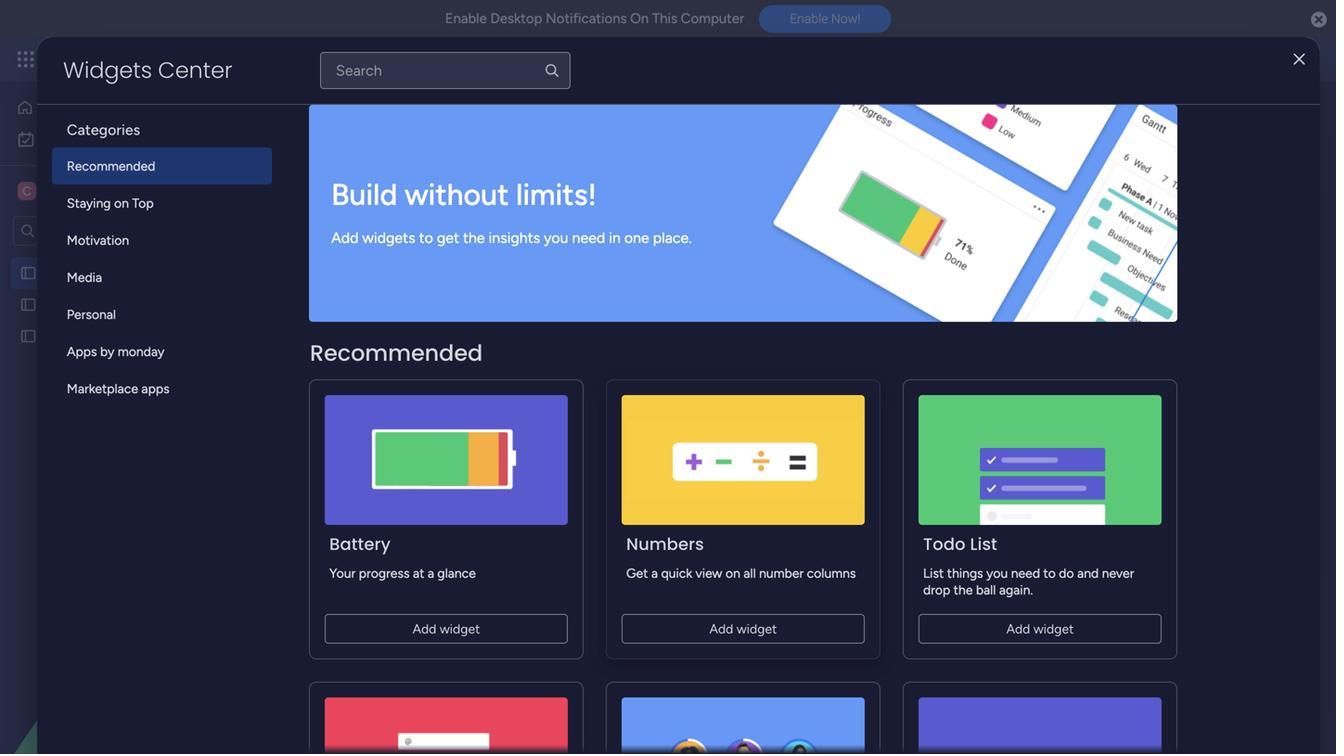 Task type: vqa. For each thing, say whether or not it's contained in the screenshot.
the to within the TODO LIST LIST THINGS YOU NEED TO DO AND NEVER DROP THE BALL AGAIN.
yes



Task type: locate. For each thing, give the bounding box(es) containing it.
0 horizontal spatial recommended
[[67, 158, 155, 174]]

1 horizontal spatial on
[[726, 566, 740, 581]]

lottie animation element
[[0, 567, 237, 754]]

1 - from the left
[[369, 362, 374, 375]]

1 vertical spatial public board image
[[19, 296, 37, 314]]

0 horizontal spatial more dots image
[[486, 694, 499, 708]]

0 vertical spatial work
[[150, 49, 183, 70]]

1 enable from the left
[[445, 10, 487, 27]]

0 horizontal spatial work
[[64, 131, 92, 147]]

1 vertical spatial the
[[954, 582, 973, 598]]

widget down "do"
[[1033, 621, 1074, 637]]

categories heading
[[52, 105, 272, 148]]

notifications
[[546, 10, 627, 27]]

recommended
[[67, 158, 155, 174], [310, 338, 483, 369]]

(dam) down motivation option
[[197, 265, 235, 281]]

option
[[0, 257, 237, 260]]

0 horizontal spatial asset
[[84, 265, 114, 281]]

enable left now!
[[790, 11, 828, 26]]

1 horizontal spatial need
[[1011, 566, 1040, 581]]

desktop
[[490, 10, 542, 27]]

do
[[1059, 566, 1074, 581]]

work
[[150, 49, 183, 70], [64, 131, 92, 147]]

2 public board image from the top
[[19, 296, 37, 314]]

see inside see plans button
[[324, 51, 347, 67]]

widgets
[[63, 55, 152, 86]]

4 - from the left
[[701, 362, 705, 375]]

1 vertical spatial recommended
[[310, 338, 483, 369]]

- for w8   19 - 25
[[480, 362, 484, 375]]

the down things
[[954, 582, 973, 598]]

19
[[467, 362, 477, 375]]

of
[[466, 141, 478, 156]]

enable inside enable now! button
[[790, 11, 828, 26]]

dapulse close image
[[1311, 11, 1327, 30]]

None search field
[[320, 52, 571, 89]]

3 add widget button from the left
[[919, 614, 1162, 644]]

public board image for digital asset management (dam)
[[19, 264, 37, 282]]

0 vertical spatial to
[[419, 229, 433, 247]]

work inside option
[[64, 131, 92, 147]]

1 horizontal spatial digital
[[282, 96, 375, 137]]

1 horizontal spatial digital asset management (dam)
[[282, 96, 774, 137]]

0 horizontal spatial (dam)
[[197, 265, 235, 281]]

see left plans
[[324, 51, 347, 67]]

1 horizontal spatial list
[[970, 533, 997, 556]]

3 - from the left
[[603, 362, 608, 375]]

to left "do"
[[1043, 566, 1056, 581]]

limits!
[[516, 177, 597, 212]]

creative inside workspace selection element
[[43, 182, 100, 200]]

add widget button
[[325, 614, 568, 644], [622, 614, 865, 644], [919, 614, 1162, 644]]

creative right workspace icon
[[43, 182, 100, 200]]

1 horizontal spatial work
[[150, 49, 183, 70]]

1 vertical spatial see
[[763, 140, 785, 155]]

to inside the todo list list things you need to do and never drop the ball again.
[[1043, 566, 1056, 581]]

w8
[[448, 362, 465, 375]]

0 horizontal spatial the
[[463, 229, 485, 247]]

recommended inside option
[[67, 158, 155, 174]]

1 vertical spatial management
[[468, 96, 672, 137]]

- right 11
[[812, 362, 816, 375]]

add widget
[[430, 223, 498, 239], [413, 621, 480, 637], [709, 621, 777, 637], [1006, 621, 1074, 637]]

1 horizontal spatial see
[[763, 140, 785, 155]]

need up again. on the right
[[1011, 566, 1040, 581]]

digital up more
[[282, 96, 375, 137]]

add widget for todo
[[1006, 621, 1074, 637]]

- right "12"
[[369, 362, 374, 375]]

0 horizontal spatial see
[[324, 51, 347, 67]]

digital inside list box
[[44, 265, 81, 281]]

2 enable from the left
[[790, 11, 828, 26]]

monday up home option
[[83, 49, 146, 70]]

add for todo
[[1006, 621, 1030, 637]]

1 vertical spatial list
[[923, 566, 944, 581]]

public board image
[[19, 264, 37, 282], [19, 296, 37, 314], [19, 328, 37, 345]]

1 horizontal spatial numbers
[[626, 533, 704, 556]]

2 horizontal spatial add widget button
[[919, 614, 1162, 644]]

w9
[[552, 362, 567, 375]]

0 vertical spatial need
[[572, 229, 605, 247]]

numbers inside numbers get a quick view on all number columns
[[626, 533, 704, 556]]

add widget button down glance at the bottom left of page
[[325, 614, 568, 644]]

1 vertical spatial workload
[[308, 288, 390, 312]]

2 add widget button from the left
[[622, 614, 865, 644]]

creative up website
[[44, 297, 93, 313]]

my work
[[43, 131, 92, 147]]

- for w11   11 - 17
[[812, 362, 816, 375]]

on left top
[[114, 195, 129, 211]]

work right my
[[64, 131, 92, 147]]

- left 3
[[603, 362, 608, 375]]

see inside the learn more about this package of templates here: https://youtu.be/9x6_kyyrn_e see more
[[763, 140, 785, 155]]

0 horizontal spatial on
[[114, 195, 129, 211]]

1 more dots image from the left
[[486, 694, 499, 708]]

25
[[486, 362, 498, 375]]

workload down of
[[434, 174, 488, 190]]

list up drop
[[923, 566, 944, 581]]

1 public board image from the top
[[19, 264, 37, 282]]

1 vertical spatial battery
[[570, 689, 631, 713]]

1 vertical spatial to
[[1043, 566, 1056, 581]]

1 vertical spatial monday
[[118, 344, 164, 360]]

0 vertical spatial battery
[[329, 533, 391, 556]]

(dam) up https://youtu.be/9x6_kyyrn_e
[[679, 96, 774, 137]]

0 vertical spatial you
[[544, 229, 568, 247]]

1 a from the left
[[428, 566, 434, 581]]

this
[[652, 10, 677, 27]]

home option
[[11, 93, 225, 122]]

see plans
[[324, 51, 381, 67]]

add down 'without'
[[430, 223, 454, 239]]

public board image left media
[[19, 264, 37, 282]]

monday right by
[[118, 344, 164, 360]]

0 horizontal spatial digital
[[44, 265, 81, 281]]

battery for battery
[[570, 689, 631, 713]]

battery
[[329, 533, 391, 556], [570, 689, 631, 713]]

on
[[114, 195, 129, 211], [726, 566, 740, 581]]

2 vertical spatial public board image
[[19, 328, 37, 345]]

1 vertical spatial asset
[[319, 223, 350, 239]]

0 horizontal spatial numbers
[[308, 689, 386, 713]]

all
[[744, 566, 756, 581]]

insights
[[489, 229, 540, 247]]

add down view at the bottom right of page
[[709, 621, 733, 637]]

0 vertical spatial asset
[[382, 96, 461, 137]]

new asset button
[[281, 216, 357, 246]]

add widget down again. on the right
[[1006, 621, 1074, 637]]

see plans button
[[299, 45, 389, 73]]

1 vertical spatial numbers
[[308, 689, 386, 713]]

person
[[633, 223, 673, 239]]

add for numbers
[[709, 621, 733, 637]]

a inside battery your progress at a glance
[[428, 566, 434, 581]]

add widget down build without limits!
[[430, 223, 498, 239]]

to
[[419, 229, 433, 247], [1043, 566, 1056, 581]]

1 vertical spatial work
[[64, 131, 92, 147]]

list up things
[[970, 533, 997, 556]]

https://youtu.be/9x6_kyyrn_e
[[575, 141, 754, 156]]

categories list box
[[52, 105, 287, 407]]

my work link
[[11, 124, 225, 154]]

-
[[369, 362, 374, 375], [480, 362, 484, 375], [603, 362, 608, 375], [701, 362, 705, 375], [812, 362, 816, 375]]

enable left desktop
[[445, 10, 487, 27]]

work for monday
[[150, 49, 183, 70]]

learn more about this package of templates here: https://youtu.be/9x6_kyyrn_e see more
[[284, 140, 818, 156]]

0 vertical spatial on
[[114, 195, 129, 211]]

enable for enable desktop notifications on this computer
[[445, 10, 487, 27]]

0 vertical spatial creative
[[43, 182, 100, 200]]

add widget for numbers
[[709, 621, 777, 637]]

a inside numbers get a quick view on all number columns
[[651, 566, 658, 581]]

1 add widget button from the left
[[325, 614, 568, 644]]

workload up february
[[308, 288, 390, 312]]

1 horizontal spatial 4
[[692, 362, 699, 375]]

2 vertical spatial management
[[118, 265, 194, 281]]

enable now!
[[790, 11, 860, 26]]

numbers for numbers get a quick view on all number columns
[[626, 533, 704, 556]]

no
[[509, 630, 526, 645]]

need left in
[[572, 229, 605, 247]]

0 horizontal spatial add widget button
[[325, 614, 568, 644]]

add down again. on the right
[[1006, 621, 1030, 637]]

again.
[[999, 582, 1033, 598]]

add widget down glance at the bottom left of page
[[413, 621, 480, 637]]

the right get
[[463, 229, 485, 247]]

Search in workspace field
[[39, 220, 155, 242]]

integrate button
[[957, 162, 1137, 201]]

asset right new at top
[[319, 223, 350, 239]]

1 vertical spatial digital
[[44, 265, 81, 281]]

1 vertical spatial 4
[[515, 440, 521, 453]]

by
[[100, 344, 114, 360]]

to left get
[[419, 229, 433, 247]]

widget down glance at the bottom left of page
[[440, 621, 480, 637]]

0 vertical spatial recommended
[[67, 158, 155, 174]]

add down the "at"
[[413, 621, 436, 637]]

media option
[[52, 259, 272, 296]]

0 vertical spatial see
[[324, 51, 347, 67]]

0 horizontal spatial a
[[428, 566, 434, 581]]

1 vertical spatial creative
[[44, 297, 93, 313]]

0 vertical spatial digital asset management (dam)
[[282, 96, 774, 137]]

1 horizontal spatial a
[[651, 566, 658, 581]]

main table button
[[281, 167, 385, 197]]

1 vertical spatial you
[[986, 566, 1008, 581]]

2024
[[376, 330, 407, 346]]

center
[[158, 55, 232, 86]]

1 horizontal spatial the
[[954, 582, 973, 598]]

- right "19"
[[480, 362, 484, 375]]

w8   19 - 25
[[448, 362, 498, 375]]

website
[[44, 328, 91, 344]]

numbers get a quick view on all number columns
[[626, 533, 856, 581]]

1 horizontal spatial workload
[[434, 174, 488, 190]]

list box
[[0, 254, 237, 603]]

on inside option
[[114, 195, 129, 211]]

0 horizontal spatial battery
[[329, 533, 391, 556]]

1 horizontal spatial more dots image
[[748, 694, 761, 708]]

Numbers field
[[303, 689, 391, 713]]

0 vertical spatial workload
[[434, 174, 488, 190]]

files view
[[781, 174, 840, 190]]

0 vertical spatial digital
[[282, 96, 375, 137]]

lottie animation image
[[0, 567, 237, 754]]

2 - from the left
[[480, 362, 484, 375]]

widget inside popup button
[[457, 223, 498, 239]]

2 vertical spatial asset
[[84, 265, 114, 281]]

public board image left website
[[19, 328, 37, 345]]

staying on top option
[[52, 185, 272, 222]]

digital asset management (dam) up templates in the top left of the page
[[282, 96, 774, 137]]

categories
[[67, 121, 140, 139]]

see left more
[[763, 140, 785, 155]]

0 horizontal spatial 4
[[515, 440, 521, 453]]

website homepage redesign
[[44, 328, 210, 344]]

1 horizontal spatial recommended
[[310, 338, 483, 369]]

activity
[[1091, 109, 1137, 125]]

1 vertical spatial on
[[726, 566, 740, 581]]

1 horizontal spatial asset
[[319, 223, 350, 239]]

2 a from the left
[[651, 566, 658, 581]]

digital asset management (dam) up requests
[[44, 265, 235, 281]]

work up the categories heading on the top
[[150, 49, 183, 70]]

management
[[187, 49, 288, 70], [468, 96, 672, 137], [118, 265, 194, 281]]

files view button
[[768, 167, 854, 197]]

apps by monday
[[67, 344, 164, 360]]

your
[[329, 566, 356, 581]]

1 vertical spatial (dam)
[[197, 265, 235, 281]]

4
[[692, 362, 699, 375], [515, 440, 521, 453]]

chart
[[831, 288, 880, 312]]

a right the "at"
[[428, 566, 434, 581]]

Battery field
[[565, 689, 636, 713]]

media
[[67, 270, 102, 285]]

digital up 'creative requests' on the top left of the page
[[44, 265, 81, 281]]

0 vertical spatial public board image
[[19, 264, 37, 282]]

add widget button for battery
[[325, 614, 568, 644]]

Workload field
[[303, 288, 394, 312]]

1 horizontal spatial you
[[986, 566, 1008, 581]]

0 horizontal spatial digital asset management (dam)
[[44, 265, 235, 281]]

3 public board image from the top
[[19, 328, 37, 345]]

asset up package
[[382, 96, 461, 137]]

0 vertical spatial the
[[463, 229, 485, 247]]

0 horizontal spatial enable
[[445, 10, 487, 27]]

integrate
[[989, 174, 1042, 190]]

collaborative whiteboard
[[523, 174, 671, 190]]

0 vertical spatial numbers
[[626, 533, 704, 556]]

0 horizontal spatial workload
[[308, 288, 390, 312]]

asset up 'creative requests' on the top left of the page
[[84, 265, 114, 281]]

w9   feb 26 - 3
[[552, 362, 616, 375]]

digital
[[282, 96, 375, 137], [44, 265, 81, 281]]

1 horizontal spatial battery
[[570, 689, 631, 713]]

drop
[[923, 582, 950, 598]]

1 horizontal spatial (dam)
[[679, 96, 774, 137]]

main
[[310, 174, 338, 190]]

5 - from the left
[[812, 362, 816, 375]]

columns
[[807, 566, 856, 581]]

add widget button down all at the bottom right of page
[[622, 614, 865, 644]]

february
[[319, 330, 373, 346]]

add widget button down again. on the right
[[919, 614, 1162, 644]]

public board image left the personal at the top left of the page
[[19, 296, 37, 314]]

my work option
[[11, 124, 225, 154]]

1 horizontal spatial add widget button
[[622, 614, 865, 644]]

add widget down all at the bottom right of page
[[709, 621, 777, 637]]

creative for creative requests
[[44, 297, 93, 313]]

never
[[1102, 566, 1134, 581]]

- left the 10
[[701, 362, 705, 375]]

you up ball
[[986, 566, 1008, 581]]

1 horizontal spatial to
[[1043, 566, 1056, 581]]

todo
[[923, 533, 966, 556]]

without
[[405, 177, 509, 212]]

see more link
[[761, 138, 820, 157]]

glance
[[437, 566, 476, 581]]

on left all at the bottom right of page
[[726, 566, 740, 581]]

Chart field
[[827, 288, 884, 312]]

add inside popup button
[[430, 223, 454, 239]]

requests
[[96, 297, 146, 313]]

motivation option
[[52, 222, 272, 259]]

learn
[[284, 141, 316, 156]]

add for battery
[[413, 621, 436, 637]]

Digital asset management (DAM) field
[[277, 96, 778, 137]]

a right get
[[651, 566, 658, 581]]

enable now! button
[[759, 5, 891, 33]]

1 horizontal spatial enable
[[790, 11, 828, 26]]

you right v2 search icon
[[544, 229, 568, 247]]

w10
[[669, 362, 690, 375]]

12
[[357, 362, 367, 375]]

asset
[[382, 96, 461, 137], [319, 223, 350, 239], [84, 265, 114, 281]]

0 horizontal spatial you
[[544, 229, 568, 247]]

more dots image
[[486, 694, 499, 708], [748, 694, 761, 708]]

see
[[324, 51, 347, 67], [763, 140, 785, 155]]

1 vertical spatial need
[[1011, 566, 1040, 581]]

list
[[970, 533, 997, 556], [923, 566, 944, 581]]

battery inside battery your progress at a glance
[[329, 533, 391, 556]]

add widgets to get the insights you need in one place.
[[331, 229, 692, 247]]

battery your progress at a glance
[[329, 533, 476, 581]]

list box containing digital asset management (dam)
[[0, 254, 237, 603]]

battery inside field
[[570, 689, 631, 713]]

numbers inside field
[[308, 689, 386, 713]]

widget down build without limits!
[[457, 223, 498, 239]]

widget down all at the bottom right of page
[[737, 621, 777, 637]]



Task type: describe. For each thing, give the bounding box(es) containing it.
26
[[589, 362, 601, 375]]

Search for a column type search field
[[320, 52, 571, 89]]

w7   12 - 18
[[339, 362, 387, 375]]

add widget button for todo list
[[919, 614, 1162, 644]]

show board description image
[[787, 108, 809, 126]]

monday inside option
[[118, 344, 164, 360]]

creative for creative assets
[[43, 182, 100, 200]]

10
[[708, 362, 719, 375]]

table
[[341, 174, 372, 190]]

team workload
[[399, 174, 488, 190]]

todo list list things you need to do and never drop the ball again.
[[923, 533, 1134, 598]]

on inside numbers get a quick view on all number columns
[[726, 566, 740, 581]]

john smith image
[[1284, 45, 1314, 74]]

w11
[[780, 362, 799, 375]]

person button
[[603, 216, 684, 246]]

creative requests
[[44, 297, 146, 313]]

numbers for numbers
[[308, 689, 386, 713]]

one
[[624, 229, 649, 247]]

workspace selection element
[[18, 180, 149, 202]]

0 vertical spatial monday
[[83, 49, 146, 70]]

top
[[132, 195, 154, 211]]

v2 v sign image
[[465, 415, 480, 437]]

public board image for website homepage redesign
[[19, 328, 37, 345]]

add to favorites image
[[818, 107, 837, 126]]

more
[[788, 140, 818, 155]]

marketplace apps
[[67, 381, 169, 397]]

arrow down image
[[755, 220, 777, 242]]

recommended option
[[52, 148, 272, 185]]

on
[[630, 10, 649, 27]]

build
[[331, 177, 397, 212]]

work for my
[[64, 131, 92, 147]]

2 horizontal spatial asset
[[382, 96, 461, 137]]

apps by monday option
[[52, 333, 272, 370]]

search image
[[544, 62, 560, 79]]

3
[[610, 362, 616, 375]]

- for w10   4 - 10
[[701, 362, 705, 375]]

2 more dots image from the left
[[748, 694, 761, 708]]

0 vertical spatial (dam)
[[679, 96, 774, 137]]

whiteboard
[[603, 174, 671, 190]]

get
[[626, 566, 648, 581]]

templates
[[482, 141, 540, 156]]

creative assets
[[43, 182, 146, 200]]

package
[[414, 141, 463, 156]]

get
[[437, 229, 459, 247]]

staying
[[67, 195, 111, 211]]

in
[[609, 229, 621, 247]]

motivation
[[67, 232, 129, 248]]

marketplace apps option
[[52, 370, 272, 407]]

value
[[530, 630, 562, 645]]

personal
[[67, 307, 116, 322]]

personal option
[[52, 296, 272, 333]]

add view image
[[865, 175, 872, 189]]

0 horizontal spatial list
[[923, 566, 944, 581]]

you inside the todo list list things you need to do and never drop the ball again.
[[986, 566, 1008, 581]]

widgets
[[362, 229, 415, 247]]

add widget inside popup button
[[430, 223, 498, 239]]

home
[[41, 100, 76, 116]]

here:
[[543, 141, 572, 156]]

add widget button for numbers
[[622, 614, 865, 644]]

0 vertical spatial 4
[[692, 362, 699, 375]]

battery for battery your progress at a glance
[[329, 533, 391, 556]]

team
[[399, 174, 431, 190]]

enable for enable now!
[[790, 11, 828, 26]]

enable desktop notifications on this computer
[[445, 10, 744, 27]]

0 vertical spatial list
[[970, 533, 997, 556]]

add widget button
[[396, 216, 506, 246]]

no value
[[509, 630, 562, 645]]

Search field
[[538, 218, 593, 244]]

0 vertical spatial management
[[187, 49, 288, 70]]

collaborative whiteboard button
[[502, 167, 671, 197]]

add left angle down icon
[[331, 229, 359, 247]]

c
[[22, 183, 32, 199]]

widget for battery
[[440, 621, 480, 637]]

workload inside team workload button
[[434, 174, 488, 190]]

0 horizontal spatial to
[[419, 229, 433, 247]]

assets
[[104, 182, 146, 200]]

widget for numbers
[[737, 621, 777, 637]]

1 vertical spatial digital asset management (dam)
[[44, 265, 235, 281]]

view
[[695, 566, 722, 581]]

team workload button
[[385, 167, 502, 197]]

homepage
[[94, 328, 156, 344]]

the inside the todo list list things you need to do and never drop the ball again.
[[954, 582, 973, 598]]

build without limits!
[[331, 177, 597, 212]]

apps
[[141, 381, 169, 397]]

select product image
[[17, 50, 35, 69]]

computer
[[681, 10, 744, 27]]

unassigned
[[353, 413, 421, 429]]

v2 search image
[[524, 221, 538, 242]]

automate button
[[1144, 167, 1262, 197]]

w11   11 - 17
[[780, 362, 829, 375]]

files
[[781, 174, 808, 190]]

plans
[[350, 51, 381, 67]]

my
[[43, 131, 61, 147]]

dapulse x slim image
[[1294, 53, 1305, 66]]

place.
[[653, 229, 692, 247]]

public board image for creative requests
[[19, 296, 37, 314]]

ball
[[976, 582, 996, 598]]

asset inside new asset button
[[319, 223, 350, 239]]

widgets center
[[63, 55, 232, 86]]

build without limits! dialog
[[37, 37, 1320, 754]]

redesign
[[160, 328, 210, 344]]

widget for todo
[[1033, 621, 1074, 637]]

workload inside workload 'field'
[[308, 288, 390, 312]]

things
[[947, 566, 983, 581]]

add widget for battery
[[413, 621, 480, 637]]

main table
[[310, 174, 372, 190]]

0 horizontal spatial need
[[572, 229, 605, 247]]

- for w7   12 - 18
[[369, 362, 374, 375]]

w10   4 - 10
[[669, 362, 719, 375]]

automate
[[1178, 174, 1236, 190]]

number
[[759, 566, 804, 581]]

workspace image
[[18, 181, 36, 201]]

activity button
[[1084, 102, 1172, 132]]

staying on top
[[67, 195, 154, 211]]

quick
[[661, 566, 692, 581]]

this
[[390, 141, 411, 156]]

at
[[413, 566, 424, 581]]

angle down image
[[366, 224, 375, 238]]

11
[[801, 362, 810, 375]]

need inside the todo list list things you need to do and never drop the ball again.
[[1011, 566, 1040, 581]]

home link
[[11, 93, 225, 122]]

none search field inside build without limits! dialog
[[320, 52, 571, 89]]

more
[[319, 141, 349, 156]]



